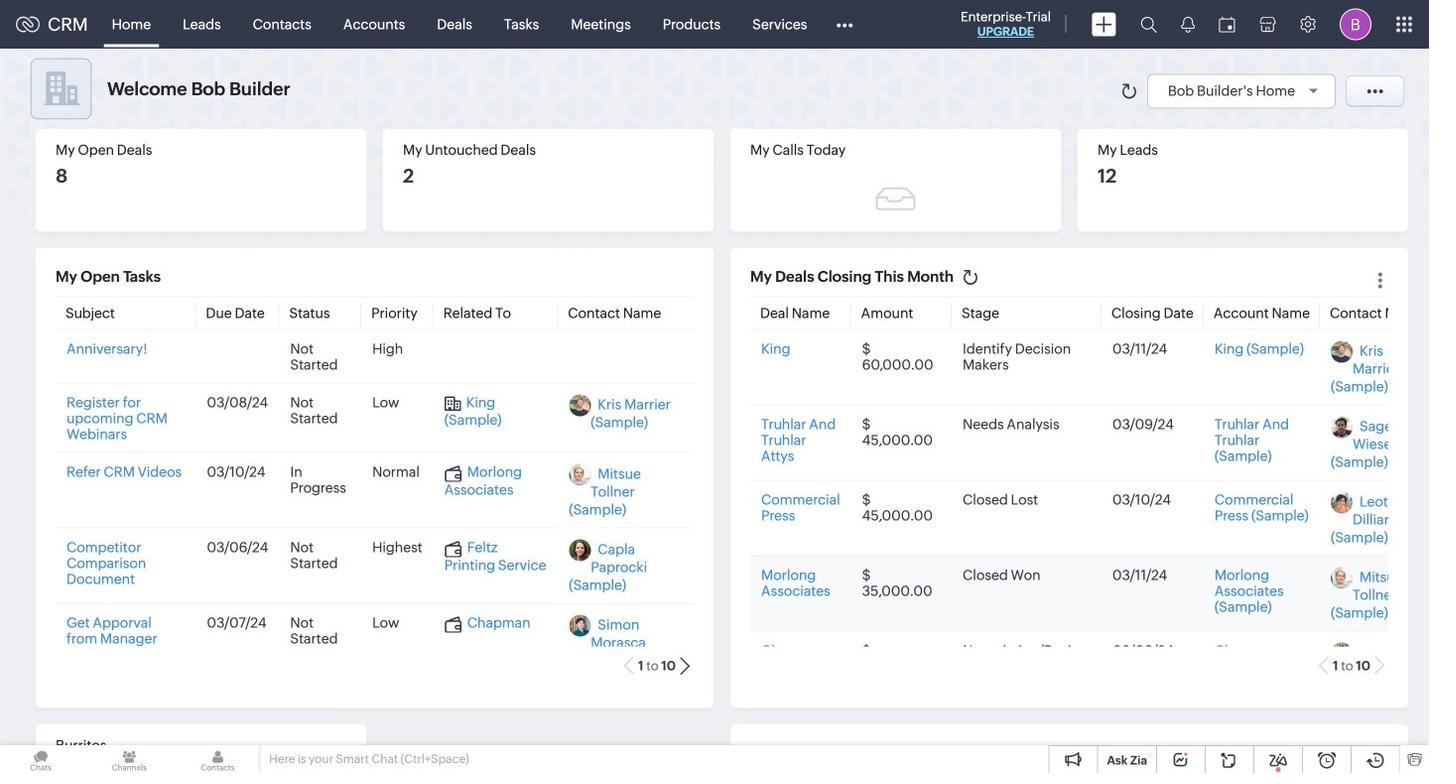Task type: describe. For each thing, give the bounding box(es) containing it.
Other Modules field
[[824, 8, 866, 40]]

profile element
[[1329, 0, 1384, 48]]

create menu element
[[1080, 0, 1129, 48]]

search element
[[1129, 0, 1170, 49]]

profile image
[[1341, 8, 1372, 40]]



Task type: vqa. For each thing, say whether or not it's contained in the screenshot.
Contacts IMAGE
yes



Task type: locate. For each thing, give the bounding box(es) containing it.
contacts image
[[177, 746, 259, 774]]

chats image
[[0, 746, 82, 774]]

channels image
[[89, 746, 170, 774]]

calendar image
[[1219, 16, 1236, 32]]

logo image
[[16, 16, 40, 32]]

signals image
[[1182, 16, 1196, 33]]

signals element
[[1170, 0, 1208, 49]]

create menu image
[[1092, 12, 1117, 36]]

search image
[[1141, 16, 1158, 33]]



